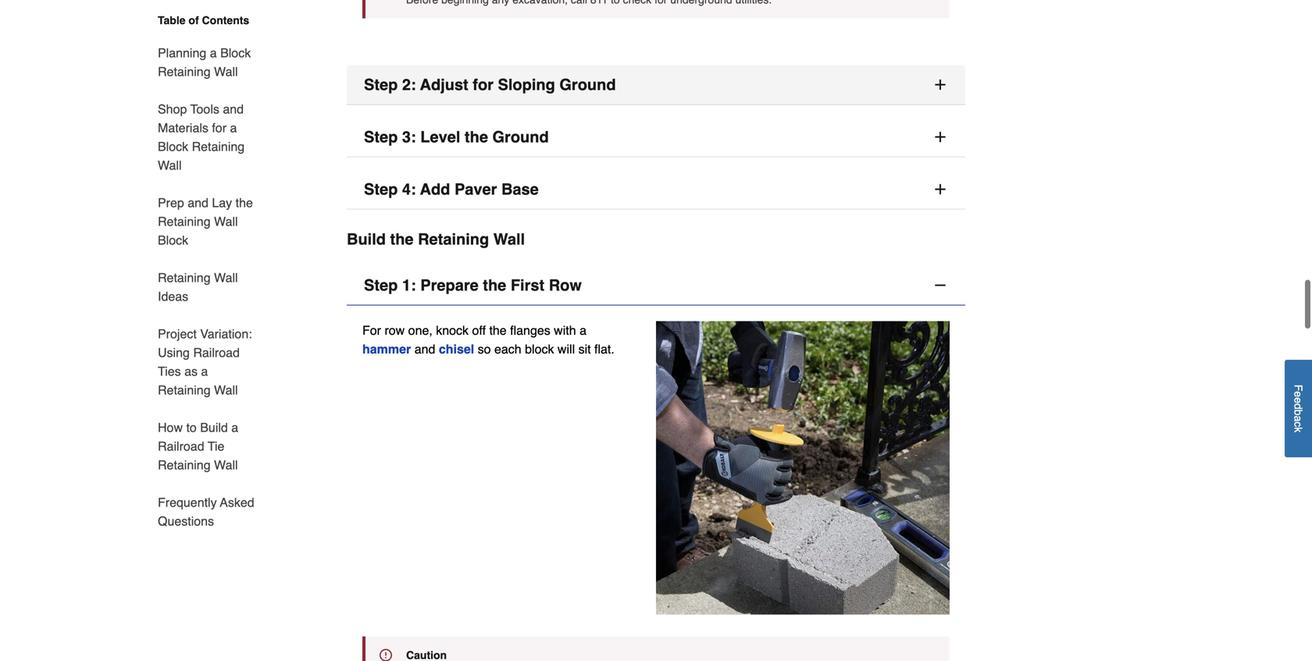 Task type: vqa. For each thing, say whether or not it's contained in the screenshot.
USING
yes



Task type: locate. For each thing, give the bounding box(es) containing it.
block inside shop tools and materials for a block retaining wall
[[158, 139, 188, 154]]

step left 1:
[[364, 277, 398, 295]]

railroad down variation:
[[193, 346, 240, 360]]

paver
[[455, 181, 497, 199]]

2 horizontal spatial and
[[415, 342, 436, 357]]

1 vertical spatial railroad
[[158, 440, 204, 454]]

step left 4:
[[364, 181, 398, 199]]

0 vertical spatial ground
[[560, 76, 616, 94]]

retaining up the prepare
[[418, 231, 489, 249]]

frequently asked questions
[[158, 496, 254, 529]]

0 vertical spatial block
[[220, 46, 251, 60]]

1 vertical spatial block
[[158, 139, 188, 154]]

the right lay
[[236, 196, 253, 210]]

a inside for row one, knock off the flanges with a hammer and chisel so each block will sit flat.
[[580, 324, 587, 338]]

the for lay
[[236, 196, 253, 210]]

step for step 1: prepare the first row
[[364, 277, 398, 295]]

block inside "prep and lay the retaining wall block"
[[158, 233, 188, 248]]

shop tools and materials for a block retaining wall link
[[158, 91, 256, 184]]

a inside how to build a railroad tie retaining wall
[[232, 421, 238, 435]]

block down prep
[[158, 233, 188, 248]]

1 horizontal spatial and
[[223, 102, 244, 116]]

step left "2:" at left top
[[364, 76, 398, 94]]

the right level
[[465, 128, 488, 146]]

4 step from the top
[[364, 277, 398, 295]]

1 horizontal spatial build
[[347, 231, 386, 249]]

1 vertical spatial for
[[212, 121, 227, 135]]

0 vertical spatial for
[[473, 76, 494, 94]]

step 1: prepare the first row button
[[347, 266, 966, 306]]

the right off
[[490, 324, 507, 338]]

off
[[472, 324, 486, 338]]

retaining down materials
[[192, 139, 245, 154]]

a up k
[[1293, 416, 1305, 422]]

materials
[[158, 121, 209, 135]]

wall inside "prep and lay the retaining wall block"
[[214, 215, 238, 229]]

the inside "prep and lay the retaining wall block"
[[236, 196, 253, 210]]

retaining
[[158, 64, 211, 79], [192, 139, 245, 154], [158, 215, 211, 229], [418, 231, 489, 249], [158, 271, 211, 285], [158, 383, 211, 398], [158, 458, 211, 473]]

and left lay
[[188, 196, 209, 210]]

e up b
[[1293, 398, 1305, 404]]

2 step from the top
[[364, 128, 398, 146]]

prepare
[[421, 277, 479, 295]]

retaining down planning
[[158, 64, 211, 79]]

wall up variation:
[[214, 271, 238, 285]]

lay
[[212, 196, 232, 210]]

sloping
[[498, 76, 556, 94]]

retaining down as
[[158, 383, 211, 398]]

ground
[[560, 76, 616, 94], [493, 128, 549, 146]]

step left 3:
[[364, 128, 398, 146]]

ground up the base on the top left of page
[[493, 128, 549, 146]]

chisel link
[[439, 342, 475, 357]]

tie
[[208, 440, 225, 454]]

2 vertical spatial block
[[158, 233, 188, 248]]

retaining inside shop tools and materials for a block retaining wall
[[192, 139, 245, 154]]

wall down variation:
[[214, 383, 238, 398]]

block for shop tools and materials for a block retaining wall
[[158, 139, 188, 154]]

retaining inside "prep and lay the retaining wall block"
[[158, 215, 211, 229]]

will
[[558, 342, 575, 357]]

2 vertical spatial and
[[415, 342, 436, 357]]

the for prepare
[[483, 277, 507, 295]]

wall up prep
[[158, 158, 182, 173]]

the inside for row one, knock off the flanges with a hammer and chisel so each block will sit flat.
[[490, 324, 507, 338]]

1 vertical spatial plus image
[[933, 182, 949, 197]]

retaining up ideas
[[158, 271, 211, 285]]

step inside "button"
[[364, 181, 398, 199]]

2 plus image from the top
[[933, 182, 949, 197]]

with
[[554, 324, 576, 338]]

the inside step 1: prepare the first row button
[[483, 277, 507, 295]]

e
[[1293, 392, 1305, 398], [1293, 398, 1305, 404]]

0 horizontal spatial build
[[200, 421, 228, 435]]

hammer link
[[363, 342, 411, 357]]

e up d
[[1293, 392, 1305, 398]]

frequently asked questions link
[[158, 485, 256, 531]]

railroad down to
[[158, 440, 204, 454]]

0 vertical spatial railroad
[[193, 346, 240, 360]]

the up 1:
[[390, 231, 414, 249]]

block down contents
[[220, 46, 251, 60]]

f
[[1293, 385, 1305, 392]]

1 step from the top
[[364, 76, 398, 94]]

wall up tools
[[214, 64, 238, 79]]

to
[[186, 421, 197, 435]]

step 3: level the ground
[[364, 128, 549, 146]]

hammer
[[363, 342, 411, 357]]

a right materials
[[230, 121, 237, 135]]

the left first
[[483, 277, 507, 295]]

step
[[364, 76, 398, 94], [364, 128, 398, 146], [364, 181, 398, 199], [364, 277, 398, 295]]

adjust
[[420, 76, 469, 94]]

railroad
[[193, 346, 240, 360], [158, 440, 204, 454]]

wall
[[214, 64, 238, 79], [158, 158, 182, 173], [214, 215, 238, 229], [494, 231, 525, 249], [214, 271, 238, 285], [214, 383, 238, 398], [214, 458, 238, 473]]

0 vertical spatial and
[[223, 102, 244, 116]]

railroad inside project variation: using railroad ties as a retaining wall
[[193, 346, 240, 360]]

step 2: adjust for sloping ground button
[[347, 65, 966, 105]]

the inside step 3: level the ground button
[[465, 128, 488, 146]]

each
[[495, 342, 522, 357]]

and inside "prep and lay the retaining wall block"
[[188, 196, 209, 210]]

variation:
[[200, 327, 252, 342]]

f e e d b a c k
[[1293, 385, 1305, 433]]

block
[[220, 46, 251, 60], [158, 139, 188, 154], [158, 233, 188, 248]]

a right planning
[[210, 46, 217, 60]]

3 step from the top
[[364, 181, 398, 199]]

retaining inside how to build a railroad tie retaining wall
[[158, 458, 211, 473]]

1 vertical spatial build
[[200, 421, 228, 435]]

block down materials
[[158, 139, 188, 154]]

and
[[223, 102, 244, 116], [188, 196, 209, 210], [415, 342, 436, 357]]

build inside how to build a railroad tie retaining wall
[[200, 421, 228, 435]]

build the retaining wall
[[347, 231, 525, 249]]

wall down lay
[[214, 215, 238, 229]]

wall down tie at the left bottom of page
[[214, 458, 238, 473]]

the for level
[[465, 128, 488, 146]]

1 vertical spatial and
[[188, 196, 209, 210]]

retaining down prep
[[158, 215, 211, 229]]

step 1: prepare the first row
[[364, 277, 582, 295]]

plus image
[[933, 77, 949, 93], [933, 182, 949, 197]]

1 horizontal spatial for
[[473, 76, 494, 94]]

a right with
[[580, 324, 587, 338]]

planning a block retaining wall
[[158, 46, 251, 79]]

for right adjust
[[473, 76, 494, 94]]

the
[[465, 128, 488, 146], [236, 196, 253, 210], [390, 231, 414, 249], [483, 277, 507, 295], [490, 324, 507, 338]]

plus image up plus icon
[[933, 77, 949, 93]]

0 horizontal spatial for
[[212, 121, 227, 135]]

for
[[473, 76, 494, 94], [212, 121, 227, 135]]

for row one, knock off the flanges with a hammer and chisel so each block will sit flat.
[[363, 324, 615, 357]]

a right as
[[201, 365, 208, 379]]

1 horizontal spatial ground
[[560, 76, 616, 94]]

a right to
[[232, 421, 238, 435]]

a person using a mini-sledge and a yellow chisel to knock the lip off of the back of a wall block. image
[[656, 322, 950, 616]]

chisel
[[439, 342, 475, 357]]

a
[[210, 46, 217, 60], [230, 121, 237, 135], [580, 324, 587, 338], [201, 365, 208, 379], [1293, 416, 1305, 422], [232, 421, 238, 435]]

and inside shop tools and materials for a block retaining wall
[[223, 102, 244, 116]]

and right tools
[[223, 102, 244, 116]]

step 4: add paver base button
[[347, 170, 966, 210]]

plus image inside step 2: adjust for sloping ground button
[[933, 77, 949, 93]]

as
[[185, 365, 198, 379]]

plus image inside step 4: add paver base "button"
[[933, 182, 949, 197]]

shop
[[158, 102, 187, 116]]

build
[[347, 231, 386, 249], [200, 421, 228, 435]]

for down tools
[[212, 121, 227, 135]]

retaining down tie at the left bottom of page
[[158, 458, 211, 473]]

tools
[[190, 102, 220, 116]]

wall inside project variation: using railroad ties as a retaining wall
[[214, 383, 238, 398]]

0 vertical spatial plus image
[[933, 77, 949, 93]]

and down one,
[[415, 342, 436, 357]]

b
[[1293, 410, 1305, 416]]

retaining inside planning a block retaining wall
[[158, 64, 211, 79]]

questions
[[158, 515, 214, 529]]

for
[[363, 324, 381, 338]]

0 horizontal spatial ground
[[493, 128, 549, 146]]

0 horizontal spatial and
[[188, 196, 209, 210]]

ground right 'sloping'
[[560, 76, 616, 94]]

plus image down plus icon
[[933, 182, 949, 197]]

retaining inside project variation: using railroad ties as a retaining wall
[[158, 383, 211, 398]]

1 plus image from the top
[[933, 77, 949, 93]]



Task type: describe. For each thing, give the bounding box(es) containing it.
a inside button
[[1293, 416, 1305, 422]]

ties
[[158, 365, 181, 379]]

using
[[158, 346, 190, 360]]

step 2: adjust for sloping ground
[[364, 76, 616, 94]]

knock
[[436, 324, 469, 338]]

1 vertical spatial ground
[[493, 128, 549, 146]]

for inside shop tools and materials for a block retaining wall
[[212, 121, 227, 135]]

base
[[502, 181, 539, 199]]

retaining inside retaining wall ideas
[[158, 271, 211, 285]]

contents
[[202, 14, 249, 27]]

k
[[1293, 428, 1305, 433]]

c
[[1293, 422, 1305, 428]]

a inside project variation: using railroad ties as a retaining wall
[[201, 365, 208, 379]]

and inside for row one, knock off the flanges with a hammer and chisel so each block will sit flat.
[[415, 342, 436, 357]]

step for step 2: adjust for sloping ground
[[364, 76, 398, 94]]

wall inside planning a block retaining wall
[[214, 64, 238, 79]]

for inside button
[[473, 76, 494, 94]]

wall inside retaining wall ideas
[[214, 271, 238, 285]]

error image
[[380, 650, 392, 662]]

step for step 3: level the ground
[[364, 128, 398, 146]]

block inside planning a block retaining wall
[[220, 46, 251, 60]]

retaining wall ideas link
[[158, 259, 256, 316]]

ideas
[[158, 290, 188, 304]]

a inside planning a block retaining wall
[[210, 46, 217, 60]]

plus image for step 2: adjust for sloping ground
[[933, 77, 949, 93]]

block
[[525, 342, 554, 357]]

1 e from the top
[[1293, 392, 1305, 398]]

first
[[511, 277, 545, 295]]

row
[[385, 324, 405, 338]]

planning a block retaining wall link
[[158, 34, 256, 91]]

1:
[[402, 277, 416, 295]]

wall inside how to build a railroad tie retaining wall
[[214, 458, 238, 473]]

one,
[[408, 324, 433, 338]]

railroad inside how to build a railroad tie retaining wall
[[158, 440, 204, 454]]

how to build a railroad tie retaining wall link
[[158, 410, 256, 485]]

prep and lay the retaining wall block
[[158, 196, 253, 248]]

of
[[189, 14, 199, 27]]

d
[[1293, 404, 1305, 410]]

step for step 4: add paver base
[[364, 181, 398, 199]]

step 3: level the ground button
[[347, 118, 966, 158]]

frequently
[[158, 496, 217, 510]]

shop tools and materials for a block retaining wall
[[158, 102, 245, 173]]

a inside shop tools and materials for a block retaining wall
[[230, 121, 237, 135]]

step 4: add paver base
[[364, 181, 539, 199]]

table of contents
[[158, 14, 249, 27]]

wall inside shop tools and materials for a block retaining wall
[[158, 158, 182, 173]]

add
[[420, 181, 450, 199]]

table of contents element
[[139, 13, 256, 531]]

row
[[549, 277, 582, 295]]

table
[[158, 14, 186, 27]]

f e e d b a c k button
[[1286, 360, 1313, 458]]

sit
[[579, 342, 591, 357]]

level
[[421, 128, 461, 146]]

project
[[158, 327, 197, 342]]

minus image
[[933, 278, 949, 294]]

wall up first
[[494, 231, 525, 249]]

flanges
[[510, 324, 551, 338]]

how to build a railroad tie retaining wall
[[158, 421, 238, 473]]

0 vertical spatial build
[[347, 231, 386, 249]]

flat.
[[595, 342, 615, 357]]

prep
[[158, 196, 184, 210]]

plus image
[[933, 129, 949, 145]]

4:
[[402, 181, 416, 199]]

planning
[[158, 46, 207, 60]]

asked
[[220, 496, 254, 510]]

plus image for step 4: add paver base
[[933, 182, 949, 197]]

project variation: using railroad ties as a retaining wall
[[158, 327, 252, 398]]

project variation: using railroad ties as a retaining wall link
[[158, 316, 256, 410]]

prep and lay the retaining wall block link
[[158, 184, 256, 259]]

3:
[[402, 128, 416, 146]]

2 e from the top
[[1293, 398, 1305, 404]]

how
[[158, 421, 183, 435]]

so
[[478, 342, 491, 357]]

2:
[[402, 76, 416, 94]]

retaining wall ideas
[[158, 271, 238, 304]]

block for prep and lay the retaining wall block
[[158, 233, 188, 248]]



